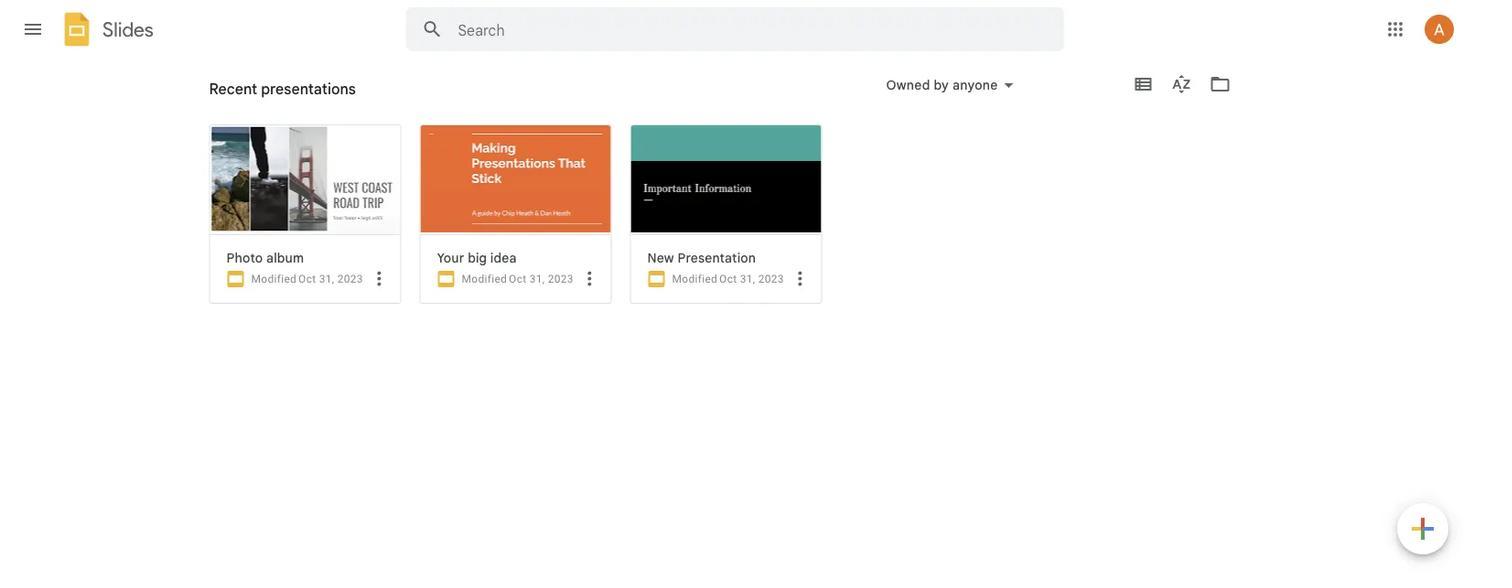 Task type: vqa. For each thing, say whether or not it's contained in the screenshot.
leftmost 31,
yes



Task type: locate. For each thing, give the bounding box(es) containing it.
last opened by me oct 31, 2023 element
[[299, 273, 363, 286], [509, 273, 574, 286], [720, 273, 784, 286]]

None search field
[[406, 7, 1065, 51]]

2 horizontal spatial modified oct 31, 2023
[[672, 273, 784, 286]]

2023 down new presentation google slides element
[[759, 273, 784, 286]]

modified inside photo album option
[[251, 273, 297, 286]]

2023 for photo album
[[338, 273, 363, 286]]

modified oct 31, 2023
[[251, 273, 363, 286], [462, 273, 574, 286], [672, 273, 784, 286]]

0 horizontal spatial oct
[[299, 273, 316, 286]]

photo
[[227, 250, 263, 266]]

modified down new presentation
[[672, 273, 718, 286]]

modified oct 31, 2023 inside photo album option
[[251, 273, 363, 286]]

31, inside your big idea option
[[530, 273, 545, 286]]

modified oct 31, 2023 down your big idea google slides element
[[462, 273, 574, 286]]

oct down your big idea google slides element
[[509, 273, 527, 286]]

1 recent presentations from the top
[[209, 80, 356, 98]]

oct for your big idea
[[509, 273, 527, 286]]

last opened by me oct 31, 2023 element down new presentation google slides element
[[720, 273, 784, 286]]

1 last opened by me oct 31, 2023 element from the left
[[299, 273, 363, 286]]

3 31, from the left
[[740, 273, 756, 286]]

recent
[[209, 80, 257, 98], [209, 87, 251, 103]]

modified oct 31, 2023 down new presentation google slides element
[[672, 273, 784, 286]]

modified oct 31, 2023 for photo album
[[251, 273, 363, 286]]

31, down your big idea google slides element
[[530, 273, 545, 286]]

2 oct from the left
[[509, 273, 527, 286]]

recent inside heading
[[209, 80, 257, 98]]

1 horizontal spatial modified oct 31, 2023
[[462, 273, 574, 286]]

modified
[[251, 273, 297, 286], [462, 273, 507, 286], [672, 273, 718, 286]]

1 horizontal spatial 31,
[[530, 273, 545, 286]]

0 horizontal spatial modified
[[251, 273, 297, 286]]

31, inside photo album option
[[319, 273, 335, 286]]

1 oct from the left
[[299, 273, 316, 286]]

0 horizontal spatial modified oct 31, 2023
[[251, 273, 363, 286]]

1 modified from the left
[[251, 273, 297, 286]]

31,
[[319, 273, 335, 286], [530, 273, 545, 286], [740, 273, 756, 286]]

modified for big
[[462, 273, 507, 286]]

1 horizontal spatial 2023
[[548, 273, 574, 286]]

recent presentations
[[209, 80, 356, 98], [209, 87, 338, 103]]

main menu image
[[22, 18, 44, 40]]

2 horizontal spatial last opened by me oct 31, 2023 element
[[720, 273, 784, 286]]

create new presentation image
[[1398, 504, 1449, 558]]

1 modified oct 31, 2023 from the left
[[251, 273, 363, 286]]

oct inside 'new presentation' option
[[720, 273, 737, 286]]

modified oct 31, 2023 inside 'new presentation' option
[[672, 273, 784, 286]]

1 recent from the top
[[209, 80, 257, 98]]

oct for new presentation
[[720, 273, 737, 286]]

modified down photo album
[[251, 273, 297, 286]]

modified for album
[[251, 273, 297, 286]]

31, down new presentation google slides element
[[740, 273, 756, 286]]

2 modified oct 31, 2023 from the left
[[462, 273, 574, 286]]

your
[[437, 250, 465, 266]]

new presentation google slides element
[[648, 250, 814, 266]]

0 horizontal spatial last opened by me oct 31, 2023 element
[[299, 273, 363, 286]]

1 horizontal spatial modified
[[462, 273, 507, 286]]

3 oct from the left
[[720, 273, 737, 286]]

3 2023 from the left
[[759, 273, 784, 286]]

2023 down photo album google slides element
[[338, 273, 363, 286]]

idea
[[491, 250, 517, 266]]

3 modified from the left
[[672, 273, 718, 286]]

your big idea google slides element
[[437, 250, 604, 266]]

photo album google slides element
[[227, 250, 393, 266]]

oct inside photo album option
[[299, 273, 316, 286]]

slides
[[103, 17, 154, 42]]

recent presentations list box
[[209, 125, 1262, 322]]

modified inside 'new presentation' option
[[672, 273, 718, 286]]

slides link
[[59, 11, 154, 51]]

oct down photo album google slides element
[[299, 273, 316, 286]]

modified down 'big'
[[462, 273, 507, 286]]

2 last opened by me oct 31, 2023 element from the left
[[509, 273, 574, 286]]

2 horizontal spatial 31,
[[740, 273, 756, 286]]

2023
[[338, 273, 363, 286], [548, 273, 574, 286], [759, 273, 784, 286]]

2 modified from the left
[[462, 273, 507, 286]]

your big idea
[[437, 250, 517, 266]]

2023 for new presentation
[[759, 273, 784, 286]]

oct inside your big idea option
[[509, 273, 527, 286]]

0 horizontal spatial 31,
[[319, 273, 335, 286]]

new presentation
[[648, 250, 756, 266]]

2023 for your big idea
[[548, 273, 574, 286]]

owned
[[887, 77, 931, 93]]

3 last opened by me oct 31, 2023 element from the left
[[720, 273, 784, 286]]

last opened by me oct 31, 2023 element down your big idea google slides element
[[509, 273, 574, 286]]

presentations inside heading
[[261, 80, 356, 98]]

owned by anyone button
[[875, 74, 1026, 96]]

oct down new presentation google slides element
[[720, 273, 737, 286]]

1 horizontal spatial oct
[[509, 273, 527, 286]]

2 horizontal spatial modified
[[672, 273, 718, 286]]

2023 inside your big idea option
[[548, 273, 574, 286]]

2023 inside 'new presentation' option
[[759, 273, 784, 286]]

2023 down your big idea google slides element
[[548, 273, 574, 286]]

oct
[[299, 273, 316, 286], [509, 273, 527, 286], [720, 273, 737, 286]]

31, inside 'new presentation' option
[[740, 273, 756, 286]]

presentations
[[261, 80, 356, 98], [255, 87, 338, 103]]

modified inside your big idea option
[[462, 273, 507, 286]]

1 31, from the left
[[319, 273, 335, 286]]

1 horizontal spatial last opened by me oct 31, 2023 element
[[509, 273, 574, 286]]

search image
[[414, 11, 451, 48]]

0 horizontal spatial 2023
[[338, 273, 363, 286]]

modified oct 31, 2023 down photo album google slides element
[[251, 273, 363, 286]]

1 2023 from the left
[[338, 273, 363, 286]]

2023 inside photo album option
[[338, 273, 363, 286]]

2 31, from the left
[[530, 273, 545, 286]]

photo album option
[[209, 125, 401, 304]]

2 horizontal spatial oct
[[720, 273, 737, 286]]

last opened by me oct 31, 2023 element down photo album google slides element
[[299, 273, 363, 286]]

31, down photo album google slides element
[[319, 273, 335, 286]]

modified for presentation
[[672, 273, 718, 286]]

3 modified oct 31, 2023 from the left
[[672, 273, 784, 286]]

modified oct 31, 2023 inside your big idea option
[[462, 273, 574, 286]]

2 horizontal spatial 2023
[[759, 273, 784, 286]]

2 2023 from the left
[[548, 273, 574, 286]]



Task type: describe. For each thing, give the bounding box(es) containing it.
2 recent presentations from the top
[[209, 87, 338, 103]]

31, for photo album
[[319, 273, 335, 286]]

new
[[648, 250, 674, 266]]

last opened by me oct 31, 2023 element for photo album
[[299, 273, 363, 286]]

last opened by me oct 31, 2023 element for your big idea
[[509, 273, 574, 286]]

Search bar text field
[[458, 21, 1019, 39]]

album
[[266, 250, 304, 266]]

new presentation option
[[630, 125, 823, 304]]

photo album
[[227, 250, 304, 266]]

by
[[934, 77, 949, 93]]

oct for photo album
[[299, 273, 316, 286]]

your big idea option
[[420, 125, 612, 304]]

last opened by me oct 31, 2023 element for new presentation
[[720, 273, 784, 286]]

owned by anyone
[[887, 77, 998, 93]]

anyone
[[953, 77, 998, 93]]

presentation
[[678, 250, 756, 266]]

big
[[468, 250, 487, 266]]

2 recent from the top
[[209, 87, 251, 103]]

modified oct 31, 2023 for new presentation
[[672, 273, 784, 286]]

modified oct 31, 2023 for your big idea
[[462, 273, 574, 286]]

31, for your big idea
[[530, 273, 545, 286]]

recent presentations heading
[[209, 59, 356, 117]]

31, for new presentation
[[740, 273, 756, 286]]



